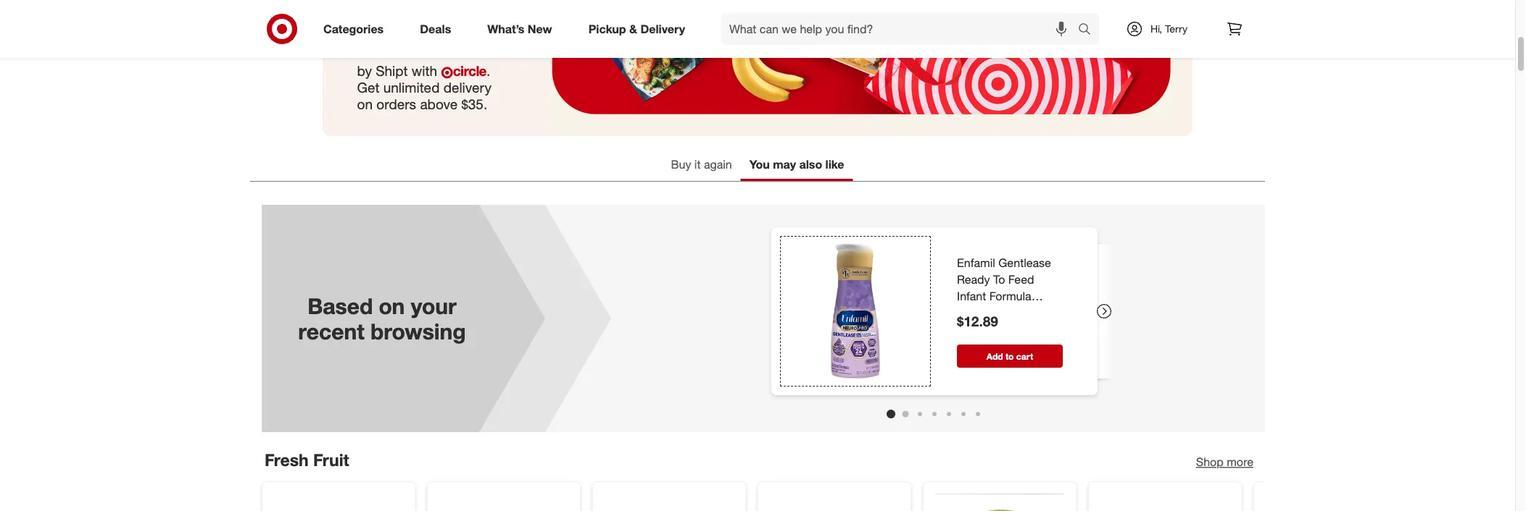 Task type: vqa. For each thing, say whether or not it's contained in the screenshot.
again
yes



Task type: describe. For each thing, give the bounding box(es) containing it.
search button
[[1072, 13, 1107, 48]]

based on your recent browsing
[[298, 294, 466, 345]]

&
[[629, 22, 637, 36]]

browsing
[[371, 319, 466, 345]]

on inside based on your recent browsing
[[379, 294, 405, 320]]

enfamil gentlease ready to feed infant formula bottle - 32 fl oz link
[[957, 255, 1063, 320]]

it
[[695, 158, 701, 172]]

deals link
[[408, 13, 469, 45]]

add to cart
[[987, 352, 1033, 363]]

add
[[987, 352, 1003, 363]]

deals
[[420, 22, 451, 36]]

what's new link
[[475, 13, 570, 45]]

$12.89
[[957, 314, 998, 330]]

on inside . get unlimited delivery on orders above $35.
[[357, 96, 373, 113]]

cart
[[1016, 352, 1033, 363]]

circle
[[453, 63, 486, 80]]

what's new
[[487, 22, 552, 36]]

target black friday image
[[323, 0, 1193, 137]]

based
[[308, 294, 373, 320]]

buy it again
[[671, 158, 732, 172]]

shipt
[[376, 63, 408, 80]]

to
[[993, 273, 1005, 287]]

search
[[1072, 23, 1107, 37]]

$35.
[[461, 96, 487, 113]]

you
[[750, 158, 770, 172]]

pickup & delivery
[[589, 22, 685, 36]]

orders
[[377, 96, 416, 113]]

infant
[[957, 290, 986, 304]]

enfamil gentlease ready to feed infant formula bottle - 32 fl oz $12.89
[[957, 256, 1051, 330]]

to
[[1006, 352, 1014, 363]]

again
[[704, 158, 732, 172]]

-
[[991, 306, 996, 320]]

by shipt with
[[357, 63, 441, 80]]

shop
[[1196, 456, 1224, 470]]

get
[[357, 80, 380, 96]]

also
[[799, 158, 822, 172]]

above
[[420, 96, 458, 113]]

fruit
[[313, 451, 349, 471]]

ready
[[957, 273, 990, 287]]

categories link
[[311, 13, 402, 45]]

you may also like
[[750, 158, 844, 172]]

by
[[357, 63, 372, 80]]

fl
[[1015, 306, 1021, 320]]

add to cart button
[[957, 346, 1063, 369]]

oz
[[1024, 306, 1036, 320]]



Task type: locate. For each thing, give the bounding box(es) containing it.
hi, terry
[[1151, 22, 1188, 35]]

on left your
[[379, 294, 405, 320]]

categories
[[323, 22, 384, 36]]

terry
[[1165, 22, 1188, 35]]

32
[[999, 306, 1012, 320]]

delivery
[[444, 80, 492, 96]]

0 vertical spatial on
[[357, 96, 373, 113]]

1 vertical spatial on
[[379, 294, 405, 320]]

on
[[357, 96, 373, 113], [379, 294, 405, 320]]

more
[[1227, 456, 1254, 470]]

like
[[826, 158, 844, 172]]

recent
[[298, 319, 365, 345]]

bottle
[[957, 306, 988, 320]]

buy it again link
[[662, 151, 741, 182]]

feed
[[1008, 273, 1034, 287]]

delivery
[[641, 22, 685, 36]]

What can we help you find? suggestions appear below search field
[[721, 13, 1082, 45]]

fresh fruit
[[265, 451, 349, 471]]

formula
[[990, 290, 1032, 304]]

0 horizontal spatial on
[[357, 96, 373, 113]]

on left orders
[[357, 96, 373, 113]]

fresh
[[265, 451, 309, 471]]

your
[[411, 294, 457, 320]]

pickup
[[589, 22, 626, 36]]

what's
[[487, 22, 525, 36]]

may
[[773, 158, 796, 172]]

1 horizontal spatial on
[[379, 294, 405, 320]]

unlimited
[[383, 80, 440, 96]]

.
[[486, 63, 490, 80]]

gentlease
[[999, 256, 1051, 271]]

pickup & delivery link
[[576, 13, 703, 45]]

shop more
[[1196, 456, 1254, 470]]

enfamil
[[957, 256, 995, 271]]

you may also like link
[[741, 151, 853, 182]]

shop more button
[[1196, 455, 1254, 471]]

new
[[528, 22, 552, 36]]

lime - each image
[[935, 495, 1064, 512], [935, 495, 1064, 512]]

hi,
[[1151, 22, 1162, 35]]

buy
[[671, 158, 691, 172]]

with
[[412, 63, 437, 80]]

. get unlimited delivery on orders above $35.
[[357, 63, 492, 113]]

enfamil gentlease ready to feed infant formula bottle - 32 fl oz image
[[783, 240, 928, 385], [783, 240, 928, 385]]



